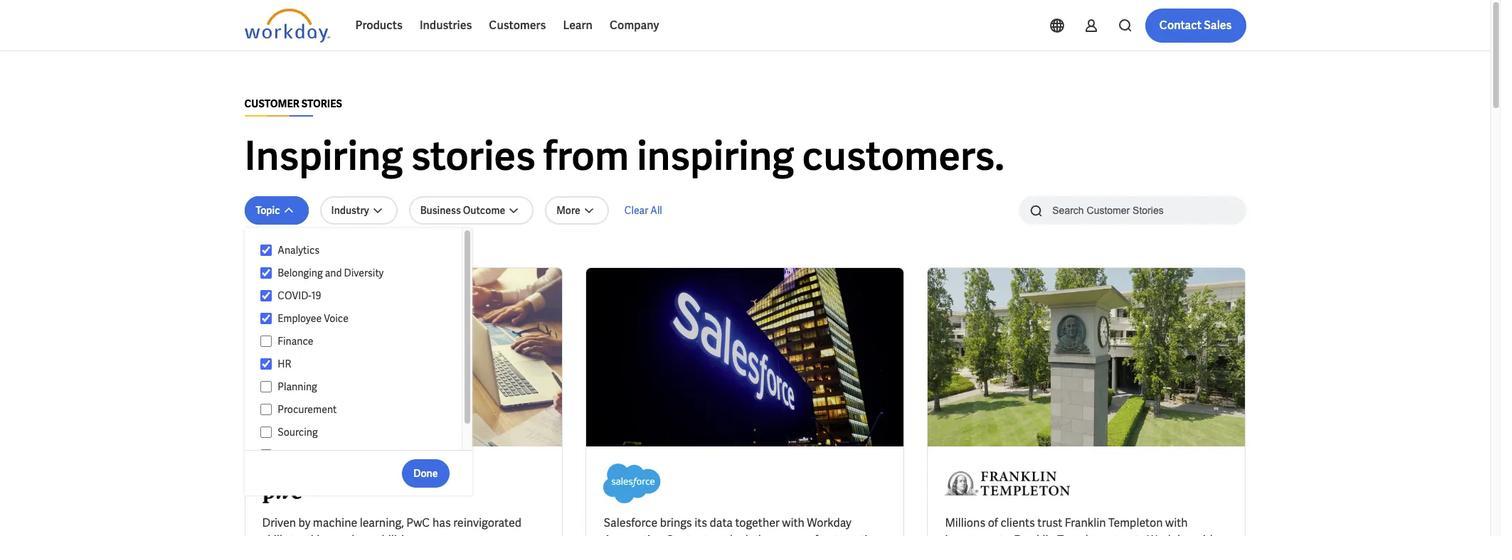 Task type: locate. For each thing, give the bounding box(es) containing it.
more
[[556, 204, 580, 217]]

franklin right trust
[[1065, 516, 1106, 531]]

products button
[[347, 9, 411, 43]]

customer stories
[[244, 97, 342, 110]]

all
[[650, 204, 662, 217]]

0 vertical spatial franklin
[[1065, 516, 1106, 531]]

salesforce
[[604, 516, 658, 531]]

inspiring
[[244, 130, 403, 182]]

and left diversity
[[325, 267, 342, 280]]

employee
[[278, 312, 322, 325]]

of
[[988, 516, 998, 531], [808, 533, 818, 536]]

1 horizontal spatial of
[[988, 516, 998, 531]]

with inside salesforce brings its data together with workday accounting center to unlock the power of automation.
[[782, 516, 804, 531]]

skills
[[262, 533, 288, 536]]

1 horizontal spatial franklin
[[1065, 516, 1106, 531]]

driven by machine learning, pwc has reinvigorated skills tracking and capabilities.
[[262, 516, 521, 536]]

outcome
[[463, 204, 505, 217]]

employee voice
[[278, 312, 349, 325]]

stories
[[411, 130, 535, 182]]

with
[[782, 516, 804, 531], [1165, 516, 1188, 531]]

business
[[420, 204, 461, 217]]

planning link
[[272, 378, 448, 396]]

procurement link
[[272, 401, 448, 418]]

workday up automation. on the bottom of page
[[807, 516, 851, 531]]

1 vertical spatial of
[[808, 533, 818, 536]]

franklin
[[1065, 516, 1106, 531], [1014, 533, 1055, 536]]

done
[[414, 467, 438, 480]]

procurement
[[278, 403, 337, 416]]

of inside millions of clients trust franklin templeton with investments. franklin templeton trusts workday wit
[[988, 516, 998, 531]]

center
[[666, 533, 701, 536]]

industry
[[331, 204, 369, 217]]

2 with from the left
[[1165, 516, 1188, 531]]

finance
[[278, 335, 313, 348]]

of right 'power'
[[808, 533, 818, 536]]

1 vertical spatial and
[[335, 533, 354, 536]]

1 horizontal spatial workday
[[1147, 533, 1192, 536]]

industries
[[420, 18, 472, 33]]

0 horizontal spatial franklin
[[1014, 533, 1055, 536]]

None checkbox
[[260, 267, 272, 280], [260, 290, 272, 302], [260, 358, 272, 371], [260, 381, 272, 393], [260, 403, 272, 416], [260, 426, 272, 439], [260, 449, 272, 462], [260, 267, 272, 280], [260, 290, 272, 302], [260, 358, 272, 371], [260, 381, 272, 393], [260, 403, 272, 416], [260, 426, 272, 439], [260, 449, 272, 462]]

0 vertical spatial and
[[325, 267, 342, 280]]

customers button
[[480, 9, 554, 43]]

customers
[[489, 18, 546, 33]]

templeton
[[1108, 516, 1163, 531], [1057, 533, 1112, 536]]

0 horizontal spatial workday
[[807, 516, 851, 531]]

of inside salesforce brings its data together with workday accounting center to unlock the power of automation.
[[808, 533, 818, 536]]

and inside belonging and diversity 'link'
[[325, 267, 342, 280]]

workday right trusts
[[1147, 533, 1192, 536]]

analytics link
[[272, 242, 448, 259]]

429
[[244, 244, 261, 257]]

contact
[[1159, 18, 1202, 33]]

None checkbox
[[260, 244, 272, 257], [260, 312, 272, 325], [260, 335, 272, 348], [260, 244, 272, 257], [260, 312, 272, 325], [260, 335, 272, 348]]

0 vertical spatial workday
[[807, 516, 851, 531]]

templeton down trust
[[1057, 533, 1112, 536]]

diversity
[[344, 267, 384, 280]]

millions of clients trust franklin templeton with investments. franklin templeton trusts workday wit
[[945, 516, 1217, 536]]

technology link
[[272, 447, 448, 464]]

clear all
[[624, 204, 662, 217]]

1 horizontal spatial with
[[1165, 516, 1188, 531]]

0 horizontal spatial with
[[782, 516, 804, 531]]

learn button
[[554, 9, 601, 43]]

clear
[[624, 204, 648, 217]]

belonging
[[278, 267, 323, 280]]

0 vertical spatial templeton
[[1108, 516, 1163, 531]]

1 vertical spatial workday
[[1147, 533, 1192, 536]]

brings
[[660, 516, 692, 531]]

workday
[[807, 516, 851, 531], [1147, 533, 1192, 536]]

covid-
[[278, 290, 311, 302]]

more button
[[545, 196, 609, 225]]

and
[[325, 267, 342, 280], [335, 533, 354, 536]]

company button
[[601, 9, 668, 43]]

sourcing
[[278, 426, 318, 439]]

franklin down trust
[[1014, 533, 1055, 536]]

investments.
[[945, 533, 1011, 536]]

from
[[543, 130, 629, 182]]

1 vertical spatial templeton
[[1057, 533, 1112, 536]]

business outcome
[[420, 204, 505, 217]]

belonging and diversity
[[278, 267, 384, 280]]

machine
[[313, 516, 357, 531]]

Search Customer Stories text field
[[1044, 198, 1218, 223]]

0 vertical spatial of
[[988, 516, 998, 531]]

1 with from the left
[[782, 516, 804, 531]]

0 horizontal spatial of
[[808, 533, 818, 536]]

templeton up trusts
[[1108, 516, 1163, 531]]

has
[[432, 516, 451, 531]]

employee voice link
[[272, 310, 448, 327]]

of up the investments.
[[988, 516, 998, 531]]

pricewaterhousecoopers global licensing services corporation (pwc) image
[[262, 464, 314, 504]]

and down 'machine'
[[335, 533, 354, 536]]

trust
[[1037, 516, 1062, 531]]

industries button
[[411, 9, 480, 43]]

results
[[263, 244, 296, 257]]



Task type: describe. For each thing, give the bounding box(es) containing it.
customer
[[244, 97, 299, 110]]

workday inside millions of clients trust franklin templeton with investments. franklin templeton trusts workday wit
[[1147, 533, 1192, 536]]

tracking
[[290, 533, 333, 536]]

data
[[710, 516, 733, 531]]

contact sales link
[[1145, 9, 1246, 43]]

learn
[[563, 18, 593, 33]]

to
[[703, 533, 714, 536]]

capabilities.
[[357, 533, 419, 536]]

429 results
[[244, 244, 296, 257]]

covid-19
[[278, 290, 321, 302]]

belonging and diversity link
[[272, 265, 448, 282]]

done button
[[402, 459, 449, 488]]

accounting
[[604, 533, 663, 536]]

the
[[754, 533, 771, 536]]

go to the homepage image
[[244, 9, 330, 43]]

salesforce.com image
[[604, 464, 661, 504]]

power
[[773, 533, 806, 536]]

industry button
[[320, 196, 397, 225]]

covid-19 link
[[272, 287, 448, 304]]

workday inside salesforce brings its data together with workday accounting center to unlock the power of automation.
[[807, 516, 851, 531]]

customers.
[[802, 130, 1005, 182]]

and inside the driven by machine learning, pwc has reinvigorated skills tracking and capabilities.
[[335, 533, 354, 536]]

19
[[311, 290, 321, 302]]

business outcome button
[[409, 196, 534, 225]]

analytics
[[278, 244, 320, 257]]

automation.
[[821, 533, 883, 536]]

contact sales
[[1159, 18, 1232, 33]]

planning
[[278, 381, 317, 393]]

together
[[735, 516, 780, 531]]

products
[[355, 18, 403, 33]]

learning,
[[360, 516, 404, 531]]

sales
[[1204, 18, 1232, 33]]

salesforce brings its data together with workday accounting center to unlock the power of automation.
[[604, 516, 883, 536]]

clients
[[1001, 516, 1035, 531]]

inspiring stories from inspiring customers.
[[244, 130, 1005, 182]]

finance link
[[272, 333, 448, 350]]

sourcing link
[[272, 424, 448, 441]]

driven
[[262, 516, 296, 531]]

by
[[298, 516, 310, 531]]

millions
[[945, 516, 985, 531]]

1 vertical spatial franklin
[[1014, 533, 1055, 536]]

topic
[[256, 204, 280, 217]]

hr link
[[272, 356, 448, 373]]

trusts
[[1114, 533, 1145, 536]]

stories
[[301, 97, 342, 110]]

reinvigorated
[[453, 516, 521, 531]]

voice
[[324, 312, 349, 325]]

company
[[610, 18, 659, 33]]

unlock
[[717, 533, 751, 536]]

hr
[[278, 358, 291, 371]]

technology
[[278, 449, 329, 462]]

franklin templeton companies, llc image
[[945, 464, 1070, 504]]

topic button
[[244, 196, 308, 225]]

with inside millions of clients trust franklin templeton with investments. franklin templeton trusts workday wit
[[1165, 516, 1188, 531]]

its
[[694, 516, 707, 531]]

inspiring
[[637, 130, 794, 182]]

pwc
[[406, 516, 430, 531]]

clear all button
[[620, 196, 666, 225]]



Task type: vqa. For each thing, say whether or not it's contained in the screenshot.
Hr 'link'
yes



